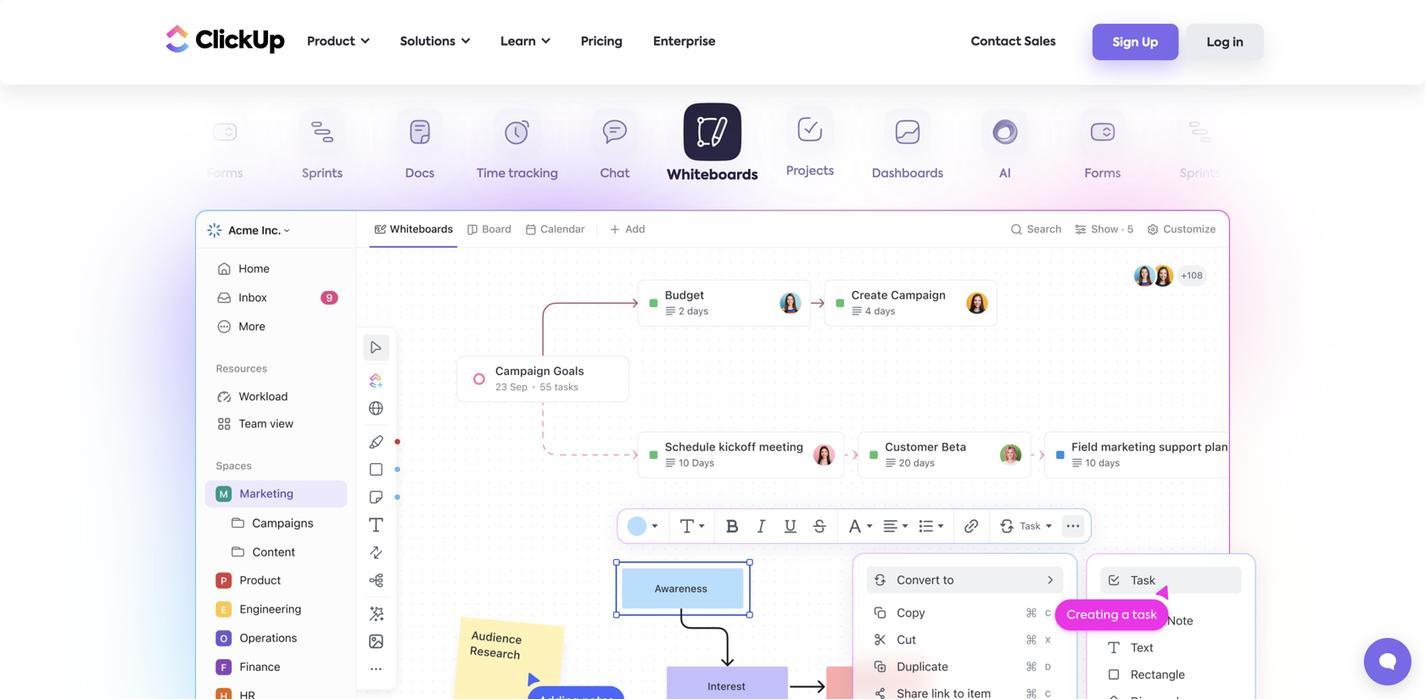 Task type: vqa. For each thing, say whether or not it's contained in the screenshot.
the top your
no



Task type: describe. For each thing, give the bounding box(es) containing it.
2 forms from the left
[[1085, 168, 1121, 180]]

up
[[1142, 37, 1159, 49]]

chat
[[600, 168, 630, 180]]

sprints for 1st sprints button from the right
[[1180, 168, 1221, 180]]

in
[[1233, 37, 1244, 49]]

product
[[307, 36, 355, 48]]

log in
[[1207, 37, 1244, 49]]

chat button
[[566, 109, 664, 187]]

whiteboards image
[[195, 210, 1230, 699]]

clickup image
[[161, 23, 285, 55]]

sprints for second sprints button from the right
[[302, 168, 343, 180]]

2 docs from the left
[[1283, 168, 1313, 180]]

solutions button
[[392, 25, 479, 59]]

time tracking button
[[469, 109, 566, 187]]

pricing
[[581, 36, 623, 48]]

enterprise link
[[645, 25, 724, 59]]

2 ai from the left
[[1000, 168, 1011, 180]]

time
[[477, 168, 506, 180]]

whiteboards button
[[664, 103, 761, 187]]

2 forms button from the left
[[1054, 109, 1152, 187]]

1 forms button from the left
[[176, 109, 274, 187]]

whiteboards
[[667, 169, 758, 182]]

1 sprints button from the left
[[274, 109, 371, 187]]

1 ai button from the left
[[78, 109, 176, 187]]

pricing link
[[572, 25, 631, 59]]

contact sales link
[[963, 25, 1065, 59]]

dashboards
[[872, 168, 944, 180]]

learn
[[501, 36, 536, 48]]



Task type: locate. For each thing, give the bounding box(es) containing it.
enterprise
[[653, 36, 716, 48]]

contact
[[971, 36, 1022, 48]]

0 horizontal spatial docs
[[405, 168, 435, 180]]

0 horizontal spatial forms
[[207, 168, 243, 180]]

time tracking
[[477, 168, 558, 180]]

docs
[[405, 168, 435, 180], [1283, 168, 1313, 180]]

projects button
[[761, 106, 859, 185]]

1 sprints from the left
[[302, 168, 343, 180]]

1 horizontal spatial forms
[[1085, 168, 1121, 180]]

dashboards button
[[859, 109, 957, 187]]

solutions
[[400, 36, 456, 48]]

1 forms from the left
[[207, 168, 243, 180]]

sales
[[1024, 36, 1056, 48]]

1 horizontal spatial ai button
[[957, 109, 1054, 187]]

1 horizontal spatial ai
[[1000, 168, 1011, 180]]

1 horizontal spatial forms button
[[1054, 109, 1152, 187]]

product button
[[299, 25, 378, 59]]

forms
[[207, 168, 243, 180], [1085, 168, 1121, 180]]

2 docs button from the left
[[1249, 109, 1347, 187]]

projects
[[786, 165, 834, 177]]

ai
[[121, 168, 133, 180], [1000, 168, 1011, 180]]

1 docs from the left
[[405, 168, 435, 180]]

2 sprints button from the left
[[1152, 109, 1249, 187]]

0 horizontal spatial ai
[[121, 168, 133, 180]]

1 horizontal spatial sprints button
[[1152, 109, 1249, 187]]

2 sprints from the left
[[1180, 168, 1221, 180]]

0 horizontal spatial docs button
[[371, 109, 469, 187]]

tracking
[[508, 168, 558, 180]]

sign
[[1113, 37, 1139, 49]]

1 horizontal spatial docs
[[1283, 168, 1313, 180]]

0 horizontal spatial sprints button
[[274, 109, 371, 187]]

docs button
[[371, 109, 469, 187], [1249, 109, 1347, 187]]

log in link
[[1187, 24, 1264, 60]]

0 horizontal spatial forms button
[[176, 109, 274, 187]]

ai button
[[78, 109, 176, 187], [957, 109, 1054, 187]]

0 horizontal spatial sprints
[[302, 168, 343, 180]]

1 horizontal spatial docs button
[[1249, 109, 1347, 187]]

0 horizontal spatial ai button
[[78, 109, 176, 187]]

1 docs button from the left
[[371, 109, 469, 187]]

contact sales
[[971, 36, 1056, 48]]

1 ai from the left
[[121, 168, 133, 180]]

learn button
[[492, 25, 559, 59]]

sign up button
[[1093, 24, 1179, 60]]

chat image
[[831, 535, 1277, 699]]

sprints button
[[274, 109, 371, 187], [1152, 109, 1249, 187]]

log
[[1207, 37, 1230, 49]]

sprints
[[302, 168, 343, 180], [1180, 168, 1221, 180]]

forms button
[[176, 109, 274, 187], [1054, 109, 1152, 187]]

2 ai button from the left
[[957, 109, 1054, 187]]

sign up
[[1113, 37, 1159, 49]]

1 horizontal spatial sprints
[[1180, 168, 1221, 180]]



